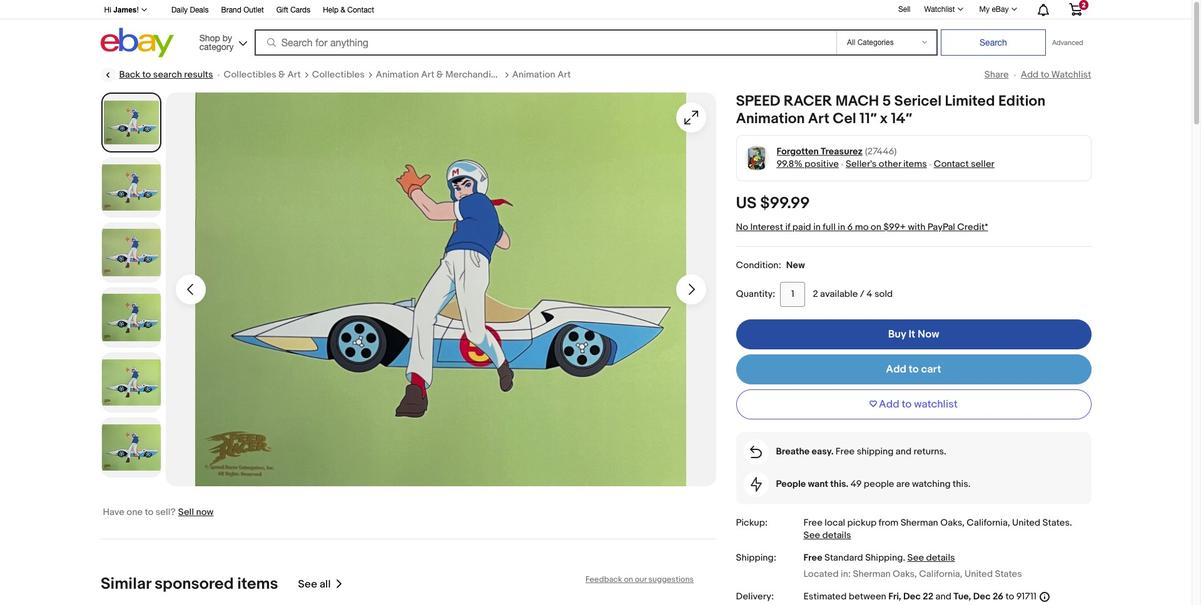 Task type: describe. For each thing, give the bounding box(es) containing it.
$99.99
[[760, 194, 810, 213]]

2 link
[[1061, 0, 1090, 18]]

art left merchandise
[[421, 69, 434, 81]]

feedback on our suggestions link
[[585, 575, 694, 585]]

brand outlet
[[221, 6, 264, 14]]

watchlist
[[914, 399, 958, 411]]

add for add to watchlist
[[1021, 69, 1039, 81]]

0 horizontal spatial on
[[624, 575, 633, 585]]

account navigation
[[97, 0, 1092, 19]]

2 in from the left
[[838, 221, 845, 233]]

with details__icon image for breathe
[[750, 446, 762, 459]]

contact inside "account" navigation
[[347, 6, 374, 14]]

0 vertical spatial see details link
[[804, 530, 851, 542]]

0 horizontal spatial and
[[896, 446, 912, 458]]

people
[[864, 479, 894, 491]]

brand outlet link
[[221, 4, 264, 18]]

99.8%
[[777, 158, 803, 170]]

1 vertical spatial .
[[903, 552, 905, 564]]

1 in from the left
[[813, 221, 821, 233]]

brand
[[221, 6, 241, 14]]

pickup
[[848, 517, 877, 529]]

new
[[786, 260, 805, 272]]

no
[[736, 221, 748, 233]]

collectibles & art
[[224, 69, 301, 81]]

feedback
[[585, 575, 622, 585]]

11″
[[860, 110, 877, 128]]

see inside free local pickup from sherman oaks, california, united states . see details
[[804, 530, 820, 542]]

with details__icon image for people
[[751, 477, 762, 492]]

from
[[879, 517, 899, 529]]

& for contact
[[341, 6, 345, 14]]

united inside free local pickup from sherman oaks, california, united states . see details
[[1012, 517, 1041, 529]]

0 vertical spatial free
[[836, 446, 855, 458]]

seller's other items
[[846, 158, 927, 170]]

1 vertical spatial states
[[995, 568, 1022, 580]]

2 for 2
[[1082, 1, 1086, 9]]

shop by category
[[199, 33, 234, 52]]

shop
[[199, 33, 220, 43]]

cards
[[290, 6, 310, 14]]

See all text field
[[298, 578, 330, 591]]

mach
[[836, 93, 879, 110]]

art inside "link"
[[558, 69, 571, 81]]

/
[[860, 288, 865, 300]]

picture 4 of 6 image
[[102, 288, 160, 347]]

contact seller link
[[934, 158, 995, 170]]

2 vertical spatial see
[[298, 578, 317, 591]]

picture 5 of 6 image
[[102, 354, 160, 412]]

us $99.99
[[736, 194, 810, 213]]

my ebay
[[980, 5, 1009, 14]]

none submit inside the shop by category banner
[[941, 29, 1046, 56]]

merchandise
[[446, 69, 501, 81]]

details inside free local pickup from sherman oaks, california, united states . see details
[[823, 530, 851, 542]]

1 horizontal spatial details
[[926, 552, 955, 564]]

oaks, inside free local pickup from sherman oaks, california, united states . see details
[[941, 517, 965, 529]]

share
[[985, 69, 1009, 81]]

my
[[980, 5, 990, 14]]

condition:
[[736, 260, 781, 272]]

if
[[785, 221, 791, 233]]

are
[[897, 479, 910, 491]]

available
[[820, 288, 858, 300]]

x
[[880, 110, 888, 128]]

help & contact link
[[323, 4, 374, 18]]

animation inside speed racer mach 5 sericel limited edition animation art cel 11″ x 14″
[[736, 110, 805, 128]]

sell?
[[156, 507, 176, 519]]

buy it now
[[888, 328, 939, 341]]

0 horizontal spatial california,
[[919, 568, 963, 580]]

items for similar sponsored items
[[237, 575, 278, 594]]

estimated
[[804, 591, 847, 603]]

26
[[993, 591, 1004, 603]]

local
[[825, 517, 845, 529]]

picture 1 of 6 image
[[102, 94, 160, 151]]

. inside free local pickup from sherman oaks, california, united states . see details
[[1070, 517, 1072, 529]]

suggestions
[[648, 575, 694, 585]]

contact seller
[[934, 158, 995, 170]]

quantity:
[[736, 288, 775, 300]]

collectibles for collectibles & art
[[224, 69, 276, 81]]

advanced link
[[1046, 30, 1090, 55]]

cart
[[921, 363, 941, 376]]

it
[[909, 328, 916, 341]]

2 horizontal spatial see
[[908, 552, 924, 564]]

breathe
[[776, 446, 810, 458]]

returns.
[[914, 446, 947, 458]]

want
[[808, 479, 828, 491]]

to right one
[[145, 507, 153, 519]]

between
[[849, 591, 886, 603]]

add to watchlist
[[1021, 69, 1092, 81]]

gift
[[276, 6, 288, 14]]

speed racer mach 5 sericel limited edition animation art cel 11″ x 14″
[[736, 93, 1046, 128]]

add to cart
[[886, 363, 941, 376]]

shop by category banner
[[97, 0, 1092, 61]]

4
[[867, 288, 873, 300]]

add for add to watchlist
[[879, 399, 900, 411]]

add to cart link
[[736, 355, 1092, 385]]

people
[[776, 479, 806, 491]]

treasurez
[[821, 146, 863, 158]]

1 vertical spatial united
[[965, 568, 993, 580]]

animation art & merchandise link
[[376, 69, 501, 81]]

states inside free local pickup from sherman oaks, california, united states . see details
[[1043, 517, 1070, 529]]

animation art & merchandise
[[376, 69, 501, 81]]

watchlist inside "account" navigation
[[924, 5, 955, 14]]

other
[[879, 158, 901, 170]]

credit*
[[958, 221, 988, 233]]

gift cards link
[[276, 4, 310, 18]]

pickup:
[[736, 517, 768, 529]]

watching
[[912, 479, 951, 491]]

share button
[[985, 69, 1009, 81]]

to for watchlist
[[902, 399, 912, 411]]

49
[[851, 479, 862, 491]]

interest
[[751, 221, 783, 233]]

animation for animation art
[[512, 69, 556, 81]]

2 for 2 available / 4 sold
[[813, 288, 818, 300]]

art inside speed racer mach 5 sericel limited edition animation art cel 11″ x 14″
[[808, 110, 830, 128]]

james
[[113, 6, 137, 14]]

deals
[[190, 6, 209, 14]]

free local pickup from sherman oaks, california, united states . see details
[[804, 517, 1072, 542]]

no interest if paid in full in 6 mo on $99+ with paypal credit* link
[[736, 221, 988, 233]]

free for free local pickup from sherman oaks, california, united states . see details
[[804, 517, 823, 529]]

standard shipping . see details
[[825, 552, 955, 564]]



Task type: vqa. For each thing, say whether or not it's contained in the screenshot.
search
yes



Task type: locate. For each thing, give the bounding box(es) containing it.
1 vertical spatial watchlist
[[1052, 69, 1092, 81]]

None submit
[[941, 29, 1046, 56]]

speed
[[736, 93, 781, 110]]

free for free
[[804, 552, 823, 564]]

to left cart
[[909, 363, 919, 376]]

art left cel
[[808, 110, 830, 128]]

1 vertical spatial on
[[624, 575, 633, 585]]

watchlist right sell link
[[924, 5, 955, 14]]

cel
[[833, 110, 856, 128]]

0 vertical spatial watchlist
[[924, 5, 955, 14]]

collectibles
[[224, 69, 276, 81], [312, 69, 365, 81]]

1 vertical spatial oaks,
[[893, 568, 917, 580]]

0 horizontal spatial collectibles
[[224, 69, 276, 81]]

watchlist down advanced at the right
[[1052, 69, 1092, 81]]

hi james !
[[104, 6, 139, 14]]

1 collectibles from the left
[[224, 69, 276, 81]]

add inside button
[[879, 399, 900, 411]]

collectibles inside collectibles & art link
[[224, 69, 276, 81]]

1 vertical spatial add
[[886, 363, 907, 376]]

contact right help at the left top of page
[[347, 6, 374, 14]]

0 vertical spatial see
[[804, 530, 820, 542]]

sell left "watchlist" link
[[898, 5, 911, 14]]

contact left seller
[[934, 158, 969, 170]]

search
[[153, 69, 182, 81]]

items left see all text box
[[237, 575, 278, 594]]

0 horizontal spatial items
[[237, 575, 278, 594]]

0 vertical spatial contact
[[347, 6, 374, 14]]

dec left 26
[[973, 591, 991, 603]]

animation art
[[512, 69, 571, 81]]

in left 'full'
[[813, 221, 821, 233]]

add left cart
[[886, 363, 907, 376]]

99.8% positive link
[[777, 158, 839, 170]]

animation up the forgotten treasurez icon
[[736, 110, 805, 128]]

sell now link
[[178, 507, 214, 519]]

1 this. from the left
[[830, 479, 849, 491]]

mo
[[855, 221, 869, 233]]

& left merchandise
[[437, 69, 443, 81]]

0 horizontal spatial see
[[298, 578, 317, 591]]

see details link
[[804, 530, 851, 542], [908, 552, 955, 564]]

0 horizontal spatial dec
[[903, 591, 921, 603]]

1 horizontal spatial in
[[838, 221, 845, 233]]

to up edition
[[1041, 69, 1050, 81]]

oaks, down watching
[[941, 517, 965, 529]]

& right help at the left top of page
[[341, 6, 345, 14]]

picture 2 of 6 image
[[102, 158, 160, 217]]

free left local
[[804, 517, 823, 529]]

0 vertical spatial california,
[[967, 517, 1010, 529]]

2 vertical spatial add
[[879, 399, 900, 411]]

to right the back
[[142, 69, 151, 81]]

picture 6 of 6 image
[[102, 419, 160, 477]]

art down search for anything "text field"
[[558, 69, 571, 81]]

Quantity: text field
[[780, 282, 806, 307]]

2 horizontal spatial animation
[[736, 110, 805, 128]]

see left all
[[298, 578, 317, 591]]

1 horizontal spatial see
[[804, 530, 820, 542]]

buy
[[888, 328, 906, 341]]

0 vertical spatial items
[[903, 158, 927, 170]]

1 horizontal spatial states
[[1043, 517, 1070, 529]]

animation down search for anything "text field"
[[512, 69, 556, 81]]

1 vertical spatial with details__icon image
[[751, 477, 762, 492]]

fri,
[[889, 591, 901, 603]]

0 horizontal spatial contact
[[347, 6, 374, 14]]

with details__icon image left "breathe" in the right bottom of the page
[[750, 446, 762, 459]]

1 vertical spatial free
[[804, 517, 823, 529]]

1 vertical spatial see details link
[[908, 552, 955, 564]]

see up located in: sherman oaks, california, united states
[[908, 552, 924, 564]]

1 horizontal spatial contact
[[934, 158, 969, 170]]

now
[[918, 328, 939, 341]]

1 horizontal spatial sell
[[898, 5, 911, 14]]

0 horizontal spatial .
[[903, 552, 905, 564]]

breathe easy. free shipping and returns.
[[776, 446, 947, 458]]

1 horizontal spatial .
[[1070, 517, 1072, 529]]

items right other
[[903, 158, 927, 170]]

help
[[323, 6, 339, 14]]

1 vertical spatial items
[[237, 575, 278, 594]]

to for cart
[[909, 363, 919, 376]]

0 horizontal spatial oaks,
[[893, 568, 917, 580]]

california, inside free local pickup from sherman oaks, california, united states . see details
[[967, 517, 1010, 529]]

2 up advanced link
[[1082, 1, 1086, 9]]

free right the easy.
[[836, 446, 855, 458]]

0 vertical spatial and
[[896, 446, 912, 458]]

sell
[[898, 5, 911, 14], [178, 507, 194, 519]]

add to watchlist
[[879, 399, 958, 411]]

2 right quantity: 'text box' on the right of page
[[813, 288, 818, 300]]

daily deals
[[171, 6, 209, 14]]

forgotten treasurez image
[[744, 145, 770, 171]]

to right 26
[[1006, 591, 1015, 603]]

sherman
[[901, 517, 938, 529], [853, 568, 891, 580]]

shipping:
[[736, 552, 776, 564]]

sell link
[[893, 5, 916, 14]]

0 horizontal spatial see details link
[[804, 530, 851, 542]]

1 horizontal spatial &
[[341, 6, 345, 14]]

2 collectibles from the left
[[312, 69, 365, 81]]

0 vertical spatial details
[[823, 530, 851, 542]]

estimated between fri, dec 22 and tue, dec 26 to 91711
[[804, 591, 1037, 603]]

art left collectibles link
[[287, 69, 301, 81]]

this. left the 49
[[830, 479, 849, 491]]

Search for anything text field
[[256, 31, 834, 54]]

1 vertical spatial 2
[[813, 288, 818, 300]]

shipping
[[865, 552, 903, 564]]

1 horizontal spatial collectibles
[[312, 69, 365, 81]]

items for seller's other items
[[903, 158, 927, 170]]

in left 6
[[838, 221, 845, 233]]

22
[[923, 591, 934, 603]]

tue,
[[954, 591, 971, 603]]

sherman down shipping
[[853, 568, 891, 580]]

united
[[1012, 517, 1041, 529], [965, 568, 993, 580]]

1 vertical spatial sell
[[178, 507, 194, 519]]

1 vertical spatial contact
[[934, 158, 969, 170]]

help & contact
[[323, 6, 374, 14]]

all
[[319, 578, 330, 591]]

1 vertical spatial and
[[936, 591, 952, 603]]

outlet
[[244, 6, 264, 14]]

1 vertical spatial sherman
[[853, 568, 891, 580]]

1 horizontal spatial watchlist
[[1052, 69, 1092, 81]]

0 vertical spatial 2
[[1082, 1, 1086, 9]]

2 with details__icon image from the top
[[751, 477, 762, 492]]

1 horizontal spatial oaks,
[[941, 517, 965, 529]]

0 vertical spatial add
[[1021, 69, 1039, 81]]

5
[[882, 93, 891, 110]]

add for add to cart
[[886, 363, 907, 376]]

0 horizontal spatial animation
[[376, 69, 419, 81]]

2 dec from the left
[[973, 591, 991, 603]]

& for art
[[278, 69, 285, 81]]

this. right watching
[[953, 479, 971, 491]]

racer
[[784, 93, 833, 110]]

2 inside 2 link
[[1082, 1, 1086, 9]]

with details__icon image
[[750, 446, 762, 459], [751, 477, 762, 492]]

0 vertical spatial .
[[1070, 517, 1072, 529]]

2 vertical spatial free
[[804, 552, 823, 564]]

0 vertical spatial united
[[1012, 517, 1041, 529]]

0 vertical spatial oaks,
[[941, 517, 965, 529]]

positive
[[805, 158, 839, 170]]

0 horizontal spatial this.
[[830, 479, 849, 491]]

0 horizontal spatial united
[[965, 568, 993, 580]]

0 horizontal spatial states
[[995, 568, 1022, 580]]

1 horizontal spatial dec
[[973, 591, 991, 603]]

on right 'mo'
[[871, 221, 882, 233]]

1 horizontal spatial see details link
[[908, 552, 955, 564]]

1 horizontal spatial items
[[903, 158, 927, 170]]

similar
[[100, 575, 151, 594]]

with details__icon image left people
[[751, 477, 762, 492]]

people want this. 49 people are watching this.
[[776, 479, 971, 491]]

2 available / 4 sold
[[813, 288, 893, 300]]

1 vertical spatial california,
[[919, 568, 963, 580]]

animation for animation art & merchandise
[[376, 69, 419, 81]]

easy.
[[812, 446, 834, 458]]

add down add to cart
[[879, 399, 900, 411]]

shop by category button
[[194, 28, 250, 55]]

sell left now in the left bottom of the page
[[178, 507, 194, 519]]

daily
[[171, 6, 188, 14]]

our
[[635, 575, 646, 585]]

1 horizontal spatial united
[[1012, 517, 1041, 529]]

see up "located"
[[804, 530, 820, 542]]

see details link down local
[[804, 530, 851, 542]]

details down local
[[823, 530, 851, 542]]

1 horizontal spatial 2
[[1082, 1, 1086, 9]]

back to search results link
[[100, 68, 213, 83]]

to left watchlist
[[902, 399, 912, 411]]

1 horizontal spatial sherman
[[901, 517, 938, 529]]

0 vertical spatial sherman
[[901, 517, 938, 529]]

to for search
[[142, 69, 151, 81]]

ebay
[[992, 5, 1009, 14]]

sherman inside free local pickup from sherman oaks, california, united states . see details
[[901, 517, 938, 529]]

collectibles for collectibles
[[312, 69, 365, 81]]

2 horizontal spatial &
[[437, 69, 443, 81]]

0 vertical spatial sell
[[898, 5, 911, 14]]

14″
[[891, 110, 912, 128]]

picture 3 of 6 image
[[102, 223, 160, 282]]

1 horizontal spatial and
[[936, 591, 952, 603]]

sherman right 'from'
[[901, 517, 938, 529]]

0 horizontal spatial details
[[823, 530, 851, 542]]

1 horizontal spatial this.
[[953, 479, 971, 491]]

watchlist
[[924, 5, 955, 14], [1052, 69, 1092, 81]]

add up edition
[[1021, 69, 1039, 81]]

animation inside "link"
[[512, 69, 556, 81]]

on
[[871, 221, 882, 233], [624, 575, 633, 585]]

1 vertical spatial see
[[908, 552, 924, 564]]

seller's
[[846, 158, 877, 170]]

1 horizontal spatial on
[[871, 221, 882, 233]]

have one to sell? sell now
[[103, 507, 214, 519]]

1 horizontal spatial california,
[[967, 517, 1010, 529]]

animation right collectibles link
[[376, 69, 419, 81]]

located
[[804, 568, 839, 580]]

shipping
[[857, 446, 894, 458]]

details down free local pickup from sherman oaks, california, united states . see details
[[926, 552, 955, 564]]

paypal
[[928, 221, 955, 233]]

condition: new
[[736, 260, 805, 272]]

and left returns.
[[896, 446, 912, 458]]

0 horizontal spatial &
[[278, 69, 285, 81]]

to inside button
[[902, 399, 912, 411]]

0 horizontal spatial sherman
[[853, 568, 891, 580]]

to for watchlist
[[1041, 69, 1050, 81]]

0 vertical spatial on
[[871, 221, 882, 233]]

oaks, down standard shipping . see details
[[893, 568, 917, 580]]

free inside free local pickup from sherman oaks, california, united states . see details
[[804, 517, 823, 529]]

1 dec from the left
[[903, 591, 921, 603]]

located in: sherman oaks, california, united states
[[804, 568, 1022, 580]]

similar sponsored items
[[100, 575, 278, 594]]

0 horizontal spatial 2
[[813, 288, 818, 300]]

free up "located"
[[804, 552, 823, 564]]

on left our
[[624, 575, 633, 585]]

0 horizontal spatial watchlist
[[924, 5, 955, 14]]

speed racer mach 5 sericel limited edition animation art cel 11″ x 14″ - picture 1 of 6 image
[[165, 93, 716, 487]]

advanced
[[1052, 39, 1083, 46]]

with
[[908, 221, 926, 233]]

0 horizontal spatial in
[[813, 221, 821, 233]]

0 vertical spatial states
[[1043, 517, 1070, 529]]

one
[[127, 507, 143, 519]]

seller's other items link
[[846, 158, 927, 170]]

see details link up located in: sherman oaks, california, united states
[[908, 552, 955, 564]]

1 with details__icon image from the top
[[750, 446, 762, 459]]

1 vertical spatial details
[[926, 552, 955, 564]]

2 this. from the left
[[953, 479, 971, 491]]

now
[[196, 507, 214, 519]]

my ebay link
[[973, 2, 1023, 17]]

0 vertical spatial with details__icon image
[[750, 446, 762, 459]]

0 horizontal spatial sell
[[178, 507, 194, 519]]

states
[[1043, 517, 1070, 529], [995, 568, 1022, 580]]

1 horizontal spatial animation
[[512, 69, 556, 81]]

edition
[[999, 93, 1046, 110]]

collectibles & art link
[[224, 69, 301, 81]]

sell inside "account" navigation
[[898, 5, 911, 14]]

back
[[119, 69, 140, 81]]

us
[[736, 194, 757, 213]]

oaks,
[[941, 517, 965, 529], [893, 568, 917, 580]]

add
[[1021, 69, 1039, 81], [886, 363, 907, 376], [879, 399, 900, 411]]

dec left 22
[[903, 591, 921, 603]]

feedback on our suggestions
[[585, 575, 694, 585]]

forgotten
[[777, 146, 819, 158]]

animation
[[376, 69, 419, 81], [512, 69, 556, 81], [736, 110, 805, 128]]

and right 22
[[936, 591, 952, 603]]

& inside "account" navigation
[[341, 6, 345, 14]]

& left collectibles link
[[278, 69, 285, 81]]



